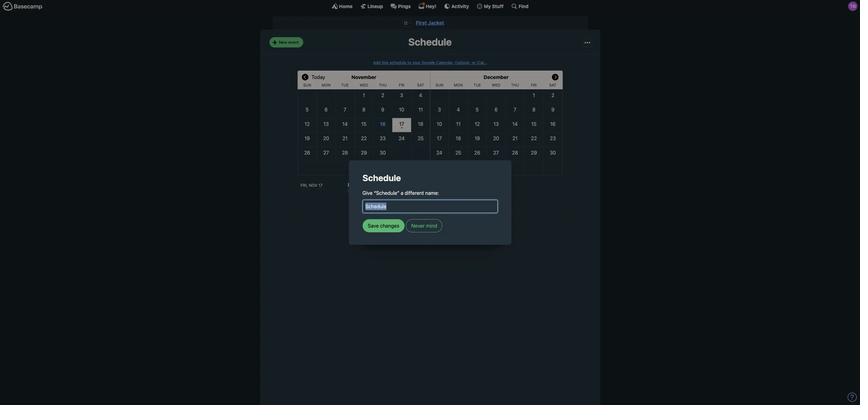 Task type: locate. For each thing, give the bounding box(es) containing it.
add an event link
[[348, 197, 381, 207]]

17
[[319, 183, 323, 188]]

fri,
[[301, 183, 308, 188]]

0 vertical spatial to
[[408, 60, 411, 65]]

5:00pm
[[368, 188, 384, 193]]

your
[[412, 60, 421, 65]]

sat for december
[[549, 83, 556, 88]]

to right up
[[435, 217, 440, 222]]

my
[[484, 3, 491, 9]]

add for add an event
[[352, 199, 360, 204]]

add left an
[[352, 199, 360, 204]]

movie
[[348, 182, 362, 188]]

event right an
[[366, 199, 377, 204]]

3:00pm
[[348, 188, 363, 193]]

or
[[472, 60, 476, 65]]

tue
[[341, 83, 349, 88], [474, 83, 481, 88]]

fri for november
[[399, 83, 405, 88]]

1 vertical spatial to
[[435, 217, 440, 222]]

add left this
[[373, 60, 381, 65]]

2024
[[459, 217, 471, 222]]

0 horizontal spatial wed
[[360, 83, 368, 88]]

wed for december
[[492, 83, 501, 88]]

sun for december
[[436, 83, 444, 88]]

give
[[363, 190, 373, 196]]

outlook,
[[455, 60, 471, 65]]

an
[[361, 199, 365, 204]]

1 horizontal spatial add
[[373, 60, 381, 65]]

0 horizontal spatial tue
[[341, 83, 349, 88]]

1 horizontal spatial sat
[[549, 83, 556, 88]]

show        everything      up to        jun 30, 2024
[[389, 217, 471, 222]]

new
[[279, 40, 287, 45]]

mon for december
[[454, 83, 463, 88]]

0 horizontal spatial sun
[[303, 83, 311, 88]]

wed down the december at top
[[492, 83, 501, 88]]

add for add this schedule to your google calendar, outlook, or ical…
[[373, 60, 381, 65]]

fri
[[399, 83, 405, 88], [531, 83, 537, 88]]

0 horizontal spatial to
[[408, 60, 411, 65]]

0 vertical spatial schedule
[[408, 36, 452, 48]]

schedule down "first jacket" link
[[408, 36, 452, 48]]

2 tue from the left
[[474, 83, 481, 88]]

1 horizontal spatial sun
[[436, 83, 444, 88]]

main element
[[0, 0, 860, 12]]

2 sat from the left
[[549, 83, 556, 88]]

0 horizontal spatial sat
[[417, 83, 424, 88]]

0 horizontal spatial fri
[[399, 83, 405, 88]]

sat
[[417, 83, 424, 88], [549, 83, 556, 88]]

pings
[[398, 3, 411, 9]]

nov
[[309, 183, 317, 188]]

1 horizontal spatial to
[[435, 217, 440, 222]]

schedule
[[408, 36, 452, 48], [363, 173, 401, 183]]

0 horizontal spatial event
[[288, 40, 299, 45]]

give "schedule" a different name:
[[363, 190, 439, 196]]

lineup link
[[360, 3, 383, 9]]

thu
[[379, 83, 387, 88], [511, 83, 519, 88]]

mon for november
[[322, 83, 331, 88]]

1 vertical spatial event
[[366, 199, 377, 204]]

up
[[428, 217, 434, 222]]

2 wed from the left
[[492, 83, 501, 88]]

1 fri from the left
[[399, 83, 405, 88]]

tue for december
[[474, 83, 481, 88]]

tyler black image
[[848, 2, 858, 11]]

30,
[[451, 217, 458, 222]]

event right new
[[288, 40, 299, 45]]

mon
[[322, 83, 331, 88], [454, 83, 463, 88]]

2 mon from the left
[[454, 83, 463, 88]]

None submit
[[363, 219, 405, 233]]

first
[[416, 20, 427, 26]]

wed down 'november'
[[360, 83, 368, 88]]

1 sun from the left
[[303, 83, 311, 88]]

1 thu from the left
[[379, 83, 387, 88]]

0 horizontal spatial mon
[[322, 83, 331, 88]]

0 horizontal spatial add
[[352, 199, 360, 204]]

sun for november
[[303, 83, 311, 88]]

0 horizontal spatial schedule
[[363, 173, 401, 183]]

wed
[[360, 83, 368, 88], [492, 83, 501, 88]]

hey!
[[426, 3, 436, 9]]

jacket
[[428, 20, 444, 26]]

2 sun from the left
[[436, 83, 444, 88]]

1 sat from the left
[[417, 83, 424, 88]]

1 wed from the left
[[360, 83, 368, 88]]

1 horizontal spatial mon
[[454, 83, 463, 88]]

add
[[373, 60, 381, 65], [352, 199, 360, 204]]

1 mon from the left
[[322, 83, 331, 88]]

new event link
[[269, 37, 303, 48]]

0 vertical spatial add
[[373, 60, 381, 65]]

ical…
[[477, 60, 487, 65]]

november
[[351, 74, 376, 80]]

lineup
[[368, 3, 383, 9]]

-
[[365, 188, 367, 193]]

event inside "link"
[[288, 40, 299, 45]]

event
[[288, 40, 299, 45], [366, 199, 377, 204]]

never
[[411, 223, 425, 229]]

1 tue from the left
[[341, 83, 349, 88]]

1 horizontal spatial wed
[[492, 83, 501, 88]]

0 horizontal spatial thu
[[379, 83, 387, 88]]

sat for november
[[417, 83, 424, 88]]

to for up
[[435, 217, 440, 222]]

tue for november
[[341, 83, 349, 88]]

name:
[[425, 190, 439, 196]]

with
[[378, 182, 389, 188]]

to for schedule
[[408, 60, 411, 65]]

to inside button
[[435, 217, 440, 222]]

sun
[[303, 83, 311, 88], [436, 83, 444, 88]]

1 horizontal spatial thu
[[511, 83, 519, 88]]

1 horizontal spatial tue
[[474, 83, 481, 88]]

show        everything      up to        jun 30, 2024 button
[[389, 216, 471, 223]]

a
[[401, 190, 403, 196]]

0 vertical spatial event
[[288, 40, 299, 45]]

1 horizontal spatial fri
[[531, 83, 537, 88]]

2 fri from the left
[[531, 83, 537, 88]]

to left your
[[408, 60, 411, 65]]

to
[[408, 60, 411, 65], [435, 217, 440, 222]]

schedule up "5:00pm"
[[363, 173, 401, 183]]

december
[[484, 74, 509, 80]]

•
[[401, 125, 403, 130]]

break
[[363, 182, 377, 188]]

find
[[519, 3, 529, 9]]

2 thu from the left
[[511, 83, 519, 88]]

find button
[[511, 3, 529, 9]]

1 vertical spatial add
[[352, 199, 360, 204]]



Task type: vqa. For each thing, say whether or not it's contained in the screenshot.
break
yes



Task type: describe. For each thing, give the bounding box(es) containing it.
pings button
[[391, 3, 411, 9]]

thu for december
[[511, 83, 519, 88]]

1 horizontal spatial event
[[366, 199, 377, 204]]

different
[[405, 190, 424, 196]]

never mind
[[411, 223, 437, 229]]

mind
[[426, 223, 437, 229]]

google
[[422, 60, 435, 65]]

my stuff button
[[477, 3, 504, 9]]

first jacket
[[416, 20, 444, 26]]

"schedule"
[[374, 190, 399, 196]]

everything
[[403, 217, 427, 222]]

thu for november
[[379, 83, 387, 88]]

add an event
[[352, 199, 377, 204]]

movie break with the team 3:00pm     -     5:00pm
[[348, 182, 413, 193]]

schedule
[[390, 60, 406, 65]]

jun
[[441, 217, 449, 222]]

Give "Schedule" a different name: text field
[[363, 200, 498, 213]]

team
[[399, 182, 411, 188]]

calendar,
[[436, 60, 454, 65]]

my stuff
[[484, 3, 504, 9]]

show
[[389, 217, 402, 222]]

switch accounts image
[[3, 2, 43, 11]]

activity
[[451, 3, 469, 9]]

home link
[[332, 3, 353, 9]]

add this schedule to your google calendar, outlook, or ical… link
[[373, 60, 487, 65]]

add this schedule to your google calendar, outlook, or ical…
[[373, 60, 487, 65]]

never mind button
[[406, 219, 443, 233]]

wed for november
[[360, 83, 368, 88]]

hey! button
[[418, 3, 436, 9]]

the
[[390, 182, 398, 188]]

1 vertical spatial schedule
[[363, 173, 401, 183]]

new event
[[279, 40, 299, 45]]

stuff
[[492, 3, 504, 9]]

first jacket link
[[416, 20, 444, 26]]

fri for december
[[531, 83, 537, 88]]

this
[[382, 60, 388, 65]]

activity link
[[444, 3, 469, 9]]

1 horizontal spatial schedule
[[408, 36, 452, 48]]

fri, nov 17
[[301, 183, 323, 188]]

home
[[339, 3, 353, 9]]



